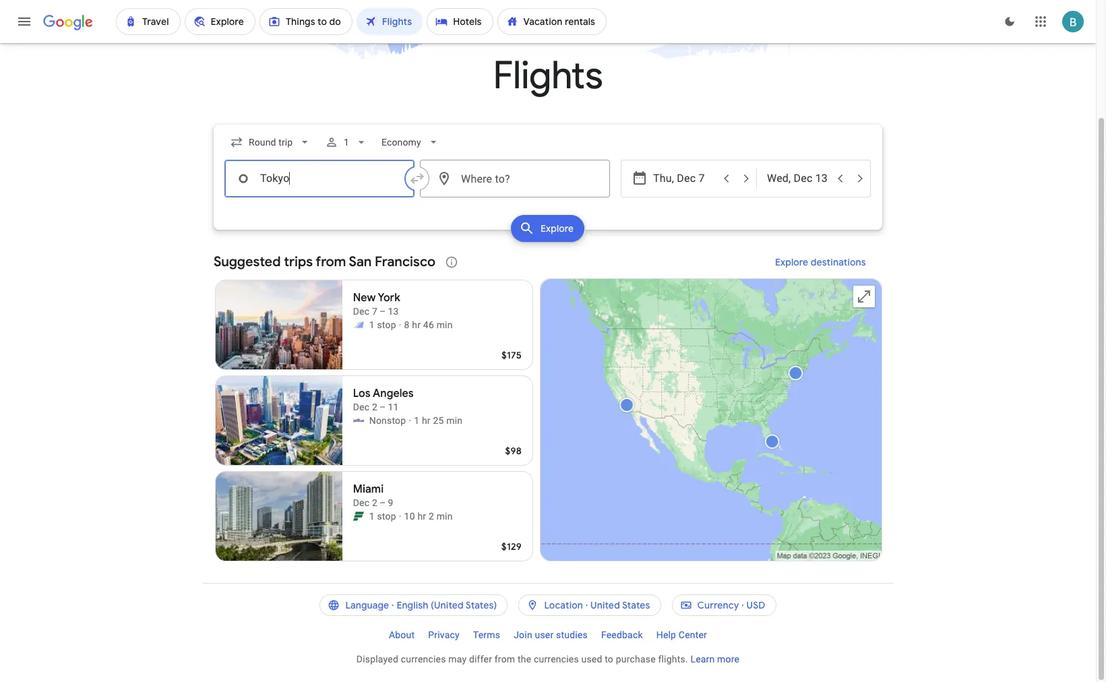 Task type: vqa. For each thing, say whether or not it's contained in the screenshot.
THE GREEK THEATRE Icon
no



Task type: locate. For each thing, give the bounding box(es) containing it.
stop down 2 – 9
[[377, 511, 396, 522]]

 image for los angeles
[[409, 414, 411, 427]]

explore
[[541, 222, 574, 235], [775, 256, 809, 268]]

main menu image
[[16, 13, 32, 30]]

25
[[433, 415, 444, 426]]

help center link
[[650, 624, 714, 646]]

2 vertical spatial hr
[[418, 511, 426, 522]]

2 1 stop from the top
[[369, 511, 396, 522]]

0 horizontal spatial explore
[[541, 222, 574, 235]]

dec for los
[[353, 402, 370, 413]]

currencies down join user studies
[[534, 654, 579, 665]]

san
[[349, 254, 372, 270]]

from
[[316, 254, 346, 270], [495, 654, 515, 665]]

1 horizontal spatial  image
[[409, 414, 411, 427]]

from left san
[[316, 254, 346, 270]]

trips
[[284, 254, 313, 270]]

1 vertical spatial explore
[[775, 256, 809, 268]]

1 vertical spatial from
[[495, 654, 515, 665]]

 image
[[399, 318, 402, 332], [409, 414, 411, 427]]

0 vertical spatial from
[[316, 254, 346, 270]]

(united
[[431, 599, 464, 612]]

hr right 8
[[412, 320, 421, 330]]

explore button
[[511, 215, 585, 242]]

 image
[[399, 510, 402, 523]]

location
[[544, 599, 583, 612]]

$129
[[501, 541, 522, 553]]

nonstop
[[369, 415, 406, 426]]

1 vertical spatial hr
[[422, 415, 431, 426]]

1 vertical spatial  image
[[409, 414, 411, 427]]

1 horizontal spatial currencies
[[534, 654, 579, 665]]

hr left 25
[[422, 415, 431, 426]]

learn
[[691, 654, 715, 665]]

about link
[[382, 624, 422, 646]]

min right "2"
[[437, 511, 453, 522]]

dec
[[353, 306, 370, 317], [353, 402, 370, 413], [353, 498, 370, 508]]

1 stop down 7 – 13
[[369, 320, 396, 330]]

dec down the los
[[353, 402, 370, 413]]

98 US dollars text field
[[505, 445, 522, 457]]

0 vertical spatial dec
[[353, 306, 370, 317]]

states
[[622, 599, 650, 612]]

studies
[[556, 630, 588, 640]]

flights.
[[658, 654, 688, 665]]

0 vertical spatial hr
[[412, 320, 421, 330]]

1 vertical spatial min
[[446, 415, 463, 426]]

Departure text field
[[653, 160, 715, 197]]

to
[[605, 654, 614, 665]]

explore destinations button
[[759, 246, 883, 278]]

new
[[353, 291, 376, 305]]

1 stop from the top
[[377, 320, 396, 330]]

 image left 8
[[399, 318, 402, 332]]

1 vertical spatial 1 stop
[[369, 511, 396, 522]]

united
[[591, 599, 620, 612]]

2 vertical spatial dec
[[353, 498, 370, 508]]

3 dec from the top
[[353, 498, 370, 508]]

hr for miami
[[418, 511, 426, 522]]

suggested
[[214, 254, 281, 270]]

1 vertical spatial dec
[[353, 402, 370, 413]]

join
[[514, 630, 533, 640]]

feedback link
[[595, 624, 650, 646]]

min for miami
[[437, 511, 453, 522]]

0 vertical spatial 1 stop
[[369, 320, 396, 330]]

explore down where to? text box on the top of the page
[[541, 222, 574, 235]]

0 horizontal spatial from
[[316, 254, 346, 270]]

united states
[[591, 599, 650, 612]]

hr
[[412, 320, 421, 330], [422, 415, 431, 426], [418, 511, 426, 522]]

from inside suggested trips from san francisco region
[[316, 254, 346, 270]]

explore for explore
[[541, 222, 574, 235]]

1
[[344, 137, 349, 148], [369, 320, 375, 330], [414, 415, 420, 426], [369, 511, 375, 522]]

terms link
[[466, 624, 507, 646]]

0 vertical spatial  image
[[399, 318, 402, 332]]

None field
[[225, 130, 317, 154], [376, 130, 446, 154], [225, 130, 317, 154], [376, 130, 446, 154]]

currencies
[[401, 654, 446, 665], [534, 654, 579, 665]]

8
[[404, 320, 410, 330]]

stop down 7 – 13
[[377, 320, 396, 330]]

None text field
[[225, 160, 415, 198]]

about
[[389, 630, 415, 640]]

from left the
[[495, 654, 515, 665]]

1 stop
[[369, 320, 396, 330], [369, 511, 396, 522]]

dec up frontier and spirit image
[[353, 306, 370, 317]]

1 stop down 2 – 9
[[369, 511, 396, 522]]

min for los angeles
[[446, 415, 463, 426]]

los angeles dec 2 – 11
[[353, 387, 414, 413]]

0 horizontal spatial  image
[[399, 318, 402, 332]]

2 vertical spatial min
[[437, 511, 453, 522]]

0 vertical spatial explore
[[541, 222, 574, 235]]

english (united states)
[[397, 599, 497, 612]]

0 vertical spatial min
[[437, 320, 453, 330]]

hr left "2"
[[418, 511, 426, 522]]

dec inside 'new york dec 7 – 13'
[[353, 306, 370, 317]]

0 vertical spatial stop
[[377, 320, 396, 330]]

min for new york
[[437, 320, 453, 330]]

usd
[[747, 599, 766, 612]]

explore left destinations
[[775, 256, 809, 268]]

dec inside los angeles dec 2 – 11
[[353, 402, 370, 413]]

 image for new york
[[399, 318, 402, 332]]

 image right nonstop
[[409, 414, 411, 427]]

explore for explore destinations
[[775, 256, 809, 268]]

may
[[449, 654, 467, 665]]

1 vertical spatial stop
[[377, 511, 396, 522]]

2 dec from the top
[[353, 402, 370, 413]]

frontier image
[[353, 511, 364, 522]]

language
[[345, 599, 389, 612]]

2 – 11
[[372, 402, 399, 413]]

francisco
[[375, 254, 436, 270]]

suggested trips from san francisco region
[[214, 246, 883, 567]]

1 1 stop from the top
[[369, 320, 396, 330]]

Return text field
[[767, 160, 829, 197]]

1 horizontal spatial explore
[[775, 256, 809, 268]]

hr for new york
[[412, 320, 421, 330]]

destinations
[[811, 256, 866, 268]]

stop
[[377, 320, 396, 330], [377, 511, 396, 522]]

center
[[679, 630, 707, 640]]

help center
[[656, 630, 707, 640]]

displayed currencies may differ from the currencies used to purchase flights. learn more
[[357, 654, 740, 665]]

currencies down privacy link on the left of the page
[[401, 654, 446, 665]]

10
[[404, 511, 415, 522]]

dec up frontier icon
[[353, 498, 370, 508]]

min
[[437, 320, 453, 330], [446, 415, 463, 426], [437, 511, 453, 522]]

2 – 9
[[372, 498, 393, 508]]

privacy link
[[422, 624, 466, 646]]

min right 25
[[446, 415, 463, 426]]

terms
[[473, 630, 500, 640]]

0 horizontal spatial currencies
[[401, 654, 446, 665]]

$175
[[502, 349, 522, 361]]

explore inside button
[[775, 256, 809, 268]]

min right 46
[[437, 320, 453, 330]]

2 stop from the top
[[377, 511, 396, 522]]

explore inside button
[[541, 222, 574, 235]]

1 dec from the top
[[353, 306, 370, 317]]

differ
[[469, 654, 492, 665]]



Task type: describe. For each thing, give the bounding box(es) containing it.
change appearance image
[[994, 5, 1026, 38]]

miami dec 2 – 9
[[353, 483, 393, 508]]

purchase
[[616, 654, 656, 665]]

states)
[[466, 599, 497, 612]]

stop for dec
[[377, 511, 396, 522]]

miami
[[353, 483, 384, 496]]

new york dec 7 – 13
[[353, 291, 400, 317]]

1 button
[[320, 126, 374, 158]]

displayed
[[357, 654, 398, 665]]

2 currencies from the left
[[534, 654, 579, 665]]

explore destinations
[[775, 256, 866, 268]]

privacy
[[428, 630, 460, 640]]

join user studies
[[514, 630, 588, 640]]

suggested trips from san francisco
[[214, 254, 436, 270]]

more
[[717, 654, 740, 665]]

1 stop for york
[[369, 320, 396, 330]]

129 US dollars text field
[[501, 541, 522, 553]]

flights
[[493, 52, 603, 100]]

join user studies link
[[507, 624, 595, 646]]

8 hr 46 min
[[404, 320, 453, 330]]

learn more link
[[691, 654, 740, 665]]

$98
[[505, 445, 522, 457]]

Where to? text field
[[420, 160, 610, 198]]

the
[[518, 654, 531, 665]]

angeles
[[373, 387, 414, 400]]

175 US dollars text field
[[502, 349, 522, 361]]

dec for new
[[353, 306, 370, 317]]

1 horizontal spatial from
[[495, 654, 515, 665]]

1 stop for dec
[[369, 511, 396, 522]]

york
[[378, 291, 400, 305]]

Flight search field
[[203, 125, 893, 246]]

used
[[581, 654, 602, 665]]

jetblue image
[[353, 415, 364, 426]]

user
[[535, 630, 554, 640]]

hr for los angeles
[[422, 415, 431, 426]]

2
[[429, 511, 434, 522]]

help
[[656, 630, 676, 640]]

1 hr 25 min
[[414, 415, 463, 426]]

english
[[397, 599, 429, 612]]

46
[[423, 320, 434, 330]]

1 inside popup button
[[344, 137, 349, 148]]

dec inside miami dec 2 – 9
[[353, 498, 370, 508]]

frontier and spirit image
[[353, 320, 364, 330]]

10 hr 2 min
[[404, 511, 453, 522]]

1 currencies from the left
[[401, 654, 446, 665]]

feedback
[[601, 630, 643, 640]]

currency
[[697, 599, 739, 612]]

stop for york
[[377, 320, 396, 330]]

los
[[353, 387, 371, 400]]

7 – 13
[[372, 306, 399, 317]]



